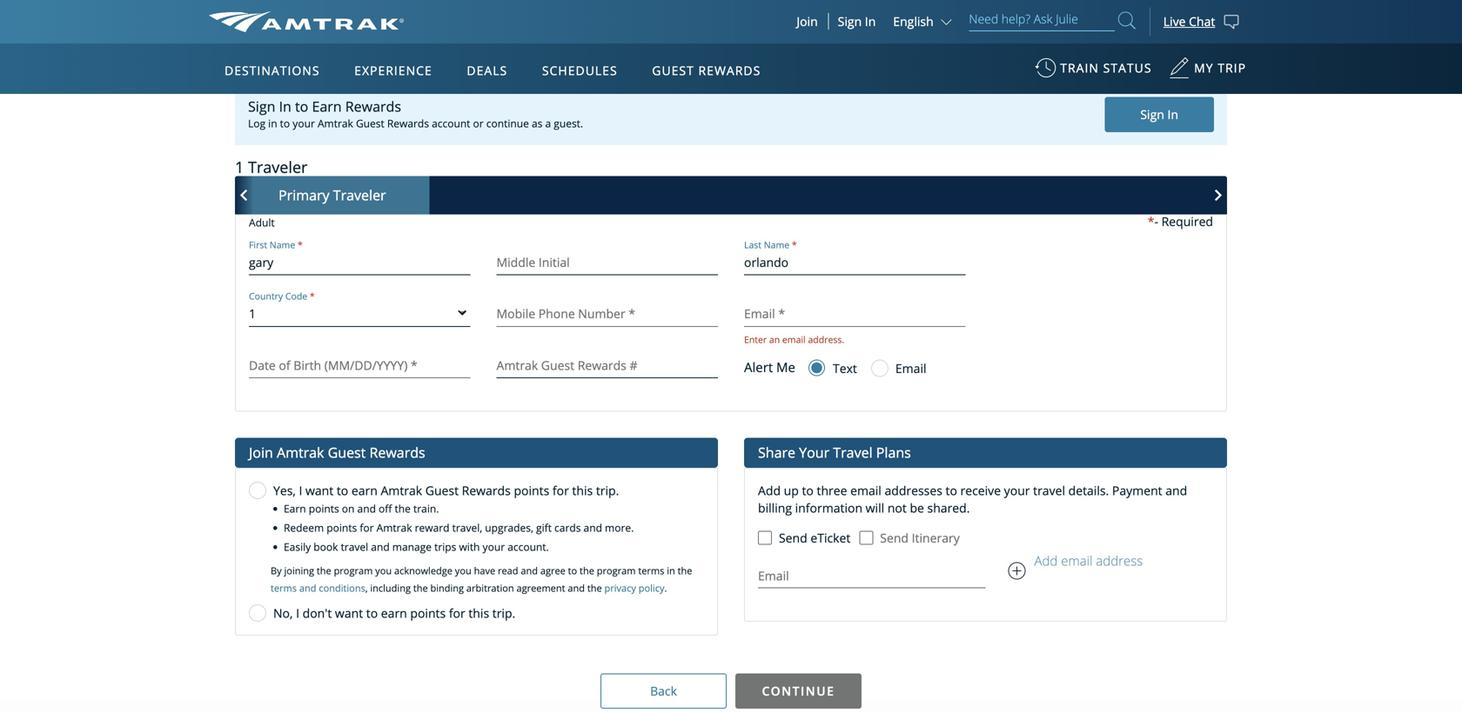 Task type: vqa. For each thing, say whether or not it's contained in the screenshot.
OUT
no



Task type: describe. For each thing, give the bounding box(es) containing it.
email inside button
[[1062, 552, 1093, 570]]

join for join amtrak guest rewards
[[249, 444, 273, 462]]

information
[[795, 500, 863, 517]]

billing
[[758, 500, 792, 517]]

add for add email address
[[1035, 552, 1058, 570]]

to down join amtrak guest rewards
[[337, 483, 348, 499]]

to inside by joining the program you acknowledge you have read and agree to the program terms in the terms and conditions , including the binding arbitration agreement  and the privacy policy .
[[568, 565, 577, 578]]

shared.
[[928, 500, 970, 517]]

more.
[[605, 521, 634, 535]]

payment
[[1113, 483, 1163, 499]]

traveler for primary traveler
[[333, 186, 386, 205]]

travel,
[[452, 521, 482, 535]]

schedules
[[542, 62, 618, 79]]

travel inside earn points on and off the train. redeem points for amtrak reward travel, upgrades, gift cards and more. easily book travel and manage trips with your account.
[[341, 540, 368, 555]]

alert me option group
[[809, 360, 927, 382]]

Amtrak Guest Rewards Number field
[[497, 358, 718, 373]]

1 for 1 traveler
[[235, 157, 244, 178]]

book
[[314, 540, 338, 555]]

terms and conditions link
[[271, 582, 366, 595]]

address.
[[808, 334, 845, 346]]

by
[[271, 565, 282, 578]]

regions map image
[[274, 145, 692, 389]]

upgrades,
[[485, 521, 534, 535]]

-
[[1155, 213, 1159, 230]]

travel
[[833, 444, 873, 462]]

0 horizontal spatial as
[[302, 19, 315, 36]]

add names as they appear on traveler's government-issued photo id.
[[235, 19, 629, 36]]

guest inside sign in to earn rewards log in to your amtrak guest rewards account or continue as a guest.
[[356, 116, 385, 131]]

details.
[[1069, 483, 1109, 499]]

join button
[[786, 13, 829, 30]]

agree
[[541, 565, 566, 578]]

.
[[665, 582, 667, 595]]

1 horizontal spatial on
[[389, 19, 404, 36]]

continue button
[[736, 674, 862, 710]]

to up shared.
[[946, 483, 958, 499]]

and inside add up to three email addresses to receive your travel details. payment and billing information will not be shared.
[[1166, 483, 1188, 499]]

sign inside sign in to earn rewards log in to your amtrak guest rewards account or continue as a guest.
[[248, 97, 275, 116]]

on inside earn points on and off the train. redeem points for amtrak reward travel, upgrades, gift cards and more. easily book travel and manage trips with your account.
[[342, 502, 355, 516]]

primary traveler button
[[235, 176, 430, 215]]

search icon image
[[1119, 8, 1136, 32]]

arbitration
[[467, 582, 514, 595]]

privacy
[[605, 582, 636, 595]]

manage
[[392, 540, 432, 555]]

or
[[473, 116, 484, 131]]

three
[[817, 483, 848, 499]]

my trip
[[1195, 60, 1247, 76]]

earn points on and off the train. redeem points for amtrak reward travel, upgrades, gift cards and more. easily book travel and manage trips with your account.
[[284, 502, 634, 555]]

1 you from the left
[[375, 565, 392, 578]]

experience button
[[348, 46, 439, 95]]

earn inside earn points on and off the train. redeem points for amtrak reward travel, upgrades, gift cards and more. easily book travel and manage trips with your account.
[[284, 502, 306, 516]]

0 vertical spatial earn
[[352, 483, 378, 499]]

train status
[[1061, 60, 1152, 76]]

acknowledge
[[394, 565, 453, 578]]

1 vertical spatial trip.
[[493, 605, 516, 622]]

continue
[[762, 684, 835, 700]]

binding
[[431, 582, 464, 595]]

1 vertical spatial earn
[[381, 605, 407, 622]]

amtrak image
[[209, 11, 404, 32]]

1 horizontal spatial trip.
[[596, 483, 619, 499]]

my
[[1195, 60, 1214, 76]]

i for no,
[[296, 605, 299, 622]]

live chat
[[1164, 13, 1216, 30]]

the inside earn points on and off the train. redeem points for amtrak reward travel, upgrades, gift cards and more. easily book travel and manage trips with your account.
[[395, 502, 411, 516]]

sign in element
[[1105, 97, 1215, 132]]

traveler's
[[407, 19, 460, 36]]

don't
[[303, 605, 332, 622]]

main content containing 1
[[0, 0, 1463, 714]]

alert
[[744, 359, 773, 377]]

with
[[459, 540, 480, 555]]

send for send itinerary
[[880, 530, 909, 547]]

no, i don't want to earn points for this trip.
[[273, 605, 516, 622]]

will
[[866, 500, 885, 517]]

conditions
[[319, 582, 366, 595]]

amtrak inside earn points on and off the train. redeem points for amtrak reward travel, upgrades, gift cards and more. easily book travel and manage trips with your account.
[[377, 521, 412, 535]]

your for rewards
[[293, 116, 315, 131]]

not
[[888, 500, 907, 517]]

a
[[545, 116, 551, 131]]

train status link
[[1035, 51, 1152, 94]]

my trip button
[[1169, 51, 1247, 94]]

Middle Initial field
[[497, 255, 718, 270]]

guest rewards
[[652, 62, 761, 79]]

primary
[[279, 186, 330, 205]]

destinations button
[[218, 46, 327, 95]]

and up agreement
[[521, 565, 538, 578]]

by joining the program you acknowledge you have read and agree to the program terms in the terms and conditions , including the binding arbitration agreement  and the privacy policy .
[[271, 565, 692, 595]]

amtrak up off
[[381, 483, 422, 499]]

train
[[1061, 60, 1100, 76]]

policy
[[639, 582, 665, 595]]

0 vertical spatial terms
[[638, 565, 665, 578]]

primary traveler tab panel
[[236, 213, 1227, 411]]

1 for 1
[[249, 306, 256, 322]]

reward
[[415, 521, 450, 535]]

join for join
[[797, 13, 818, 30]]

Please enter your search item search field
[[969, 9, 1115, 31]]

email inside add up to three email addresses to receive your travel details. payment and billing information will not be shared.
[[851, 483, 882, 499]]

receive
[[961, 483, 1001, 499]]

destinations
[[225, 62, 320, 79]]

share your travel plans
[[758, 444, 911, 462]]

up
[[784, 483, 799, 499]]

rewards inside popup button
[[699, 62, 761, 79]]

and right the 'cards'
[[584, 521, 602, 535]]

chat
[[1189, 13, 1216, 30]]

1 traveler
[[235, 157, 308, 178]]

itinerary
[[912, 530, 960, 547]]

email
[[896, 360, 927, 377]]

amtrak inside sign in to earn rewards log in to your amtrak guest rewards account or continue as a guest.
[[318, 116, 353, 131]]

privacy policy link
[[605, 582, 665, 595]]

Mobile Phone Number telephone field
[[497, 306, 718, 322]]

in inside sign in to earn rewards log in to your amtrak guest rewards account or continue as a guest.
[[279, 97, 292, 116]]

adult
[[249, 216, 275, 230]]

in for sign in 'button'
[[865, 13, 876, 30]]

sign in to earn rewards log in to your amtrak guest rewards account or continue as a guest.
[[248, 97, 583, 131]]

redeem
[[284, 521, 324, 535]]

experience
[[354, 62, 433, 79]]

live
[[1164, 13, 1186, 30]]

email inside primary traveler tab panel
[[783, 334, 806, 346]]

yes, i want to earn amtrak guest rewards points for this trip.
[[273, 483, 619, 499]]

your inside earn points on and off the train. redeem points for amtrak reward travel, upgrades, gift cards and more. easily book travel and manage trips with your account.
[[483, 540, 505, 555]]

sign for sign in element
[[1141, 106, 1165, 123]]

add email address button
[[995, 552, 1149, 590]]

add up to three email addresses to receive your travel details. payment and billing information will not be shared.
[[758, 483, 1188, 517]]

0 vertical spatial want
[[306, 483, 334, 499]]



Task type: locate. For each thing, give the bounding box(es) containing it.
back
[[650, 684, 677, 700]]

0 horizontal spatial on
[[342, 502, 355, 516]]

1 horizontal spatial add
[[758, 483, 781, 499]]

0 horizontal spatial earn
[[352, 483, 378, 499]]

earn down join amtrak guest rewards
[[352, 483, 378, 499]]

want right yes,
[[306, 483, 334, 499]]

send down not
[[880, 530, 909, 547]]

0 vertical spatial travel
[[1034, 483, 1066, 499]]

1 horizontal spatial sign in
[[1141, 106, 1179, 123]]

0 vertical spatial in
[[268, 116, 277, 131]]

sign down status
[[1141, 106, 1165, 123]]

sign in for sign in element
[[1141, 106, 1179, 123]]

1 horizontal spatial for
[[449, 605, 466, 622]]

1 horizontal spatial program
[[597, 565, 636, 578]]

1 horizontal spatial 1
[[249, 306, 256, 322]]

banner
[[0, 0, 1463, 402]]

to right log on the top left
[[280, 116, 290, 131]]

and down joining
[[299, 582, 316, 595]]

0 horizontal spatial your
[[293, 116, 315, 131]]

enter an email address.
[[744, 334, 845, 346]]

1 horizontal spatial sign
[[838, 13, 862, 30]]

you left have
[[455, 565, 472, 578]]

send itinerary
[[880, 530, 960, 547]]

2 horizontal spatial your
[[1004, 483, 1030, 499]]

2 vertical spatial email
[[1062, 552, 1093, 570]]

option group
[[249, 482, 726, 627]]

2 horizontal spatial for
[[553, 483, 569, 499]]

want down conditions
[[335, 605, 363, 622]]

0 horizontal spatial trip.
[[493, 605, 516, 622]]

0 vertical spatial traveler
[[248, 157, 308, 178]]

2 vertical spatial for
[[449, 605, 466, 622]]

1 horizontal spatial your
[[483, 540, 505, 555]]

0 vertical spatial earn
[[312, 97, 342, 116]]

2 program from the left
[[597, 565, 636, 578]]

and left manage
[[371, 540, 390, 555]]

0 vertical spatial 1
[[235, 157, 244, 178]]

1 vertical spatial earn
[[284, 502, 306, 516]]

2 horizontal spatial add
[[1035, 552, 1058, 570]]

log
[[248, 116, 266, 131]]

sign up log on the top left
[[248, 97, 275, 116]]

sign in for sign in 'button'
[[838, 13, 876, 30]]

0 horizontal spatial earn
[[284, 502, 306, 516]]

banner containing join
[[0, 0, 1463, 402]]

your right log on the top left
[[293, 116, 315, 131]]

0 horizontal spatial add
[[235, 19, 258, 36]]

for up the 'cards'
[[553, 483, 569, 499]]

english button
[[894, 13, 956, 30]]

eticket
[[811, 530, 851, 547]]

add up billing
[[758, 483, 781, 499]]

1 send from the left
[[779, 530, 808, 547]]

0 vertical spatial your
[[293, 116, 315, 131]]

0 vertical spatial join
[[797, 13, 818, 30]]

gift
[[536, 521, 552, 535]]

earn
[[312, 97, 342, 116], [284, 502, 306, 516]]

1 program from the left
[[334, 565, 373, 578]]

have
[[474, 565, 496, 578]]

your inside add up to three email addresses to receive your travel details. payment and billing information will not be shared.
[[1004, 483, 1030, 499]]

points down "binding"
[[410, 605, 446, 622]]

1 horizontal spatial in
[[865, 13, 876, 30]]

0 vertical spatial sign in
[[838, 13, 876, 30]]

1 horizontal spatial as
[[532, 116, 543, 131]]

and left off
[[357, 502, 376, 516]]

joining
[[284, 565, 314, 578]]

join inside main content
[[249, 444, 273, 462]]

Last Name field
[[744, 255, 966, 270]]

earn down including
[[381, 605, 407, 622]]

schedules link
[[535, 44, 625, 94]]

your right receive
[[1004, 483, 1030, 499]]

sign in button
[[838, 13, 876, 30]]

1 vertical spatial this
[[469, 605, 489, 622]]

for up ,
[[360, 521, 374, 535]]

terms
[[638, 565, 665, 578], [271, 582, 297, 595]]

in down my trip popup button
[[1168, 106, 1179, 123]]

your for email
[[1004, 483, 1030, 499]]

0 horizontal spatial 1
[[235, 157, 244, 178]]

travel inside add up to three email addresses to receive your travel details. payment and billing information will not be shared.
[[1034, 483, 1066, 499]]

2 horizontal spatial sign
[[1141, 106, 1165, 123]]

amtrak up yes,
[[277, 444, 324, 462]]

issued
[[536, 19, 573, 36]]

address
[[1096, 552, 1143, 570]]

photo id.
[[576, 19, 629, 36]]

your
[[293, 116, 315, 131], [1004, 483, 1030, 499], [483, 540, 505, 555]]

0 vertical spatial trip.
[[596, 483, 619, 499]]

points up redeem
[[309, 502, 339, 516]]

1 vertical spatial 1
[[249, 306, 256, 322]]

Email email field
[[744, 306, 966, 322]]

1 vertical spatial traveler
[[333, 186, 386, 205]]

1 vertical spatial add
[[758, 483, 781, 499]]

i for yes,
[[299, 483, 302, 499]]

continue
[[487, 116, 529, 131]]

earn inside sign in to earn rewards log in to your amtrak guest rewards account or continue as a guest.
[[312, 97, 342, 116]]

share
[[758, 444, 796, 462]]

off
[[379, 502, 392, 516]]

0 horizontal spatial want
[[306, 483, 334, 499]]

1 horizontal spatial this
[[572, 483, 593, 499]]

1 horizontal spatial want
[[335, 605, 363, 622]]

0 horizontal spatial you
[[375, 565, 392, 578]]

2 vertical spatial add
[[1035, 552, 1058, 570]]

2 send from the left
[[880, 530, 909, 547]]

text
[[833, 360, 857, 377]]

read
[[498, 565, 518, 578]]

sign for sign in 'button'
[[838, 13, 862, 30]]

points up the book
[[327, 521, 357, 535]]

your right with in the bottom left of the page
[[483, 540, 505, 555]]

,
[[366, 582, 368, 595]]

guest rewards button
[[645, 46, 768, 95]]

traveler up primary
[[248, 157, 308, 178]]

guest.
[[554, 116, 583, 131]]

1 vertical spatial on
[[342, 502, 355, 516]]

no,
[[273, 605, 293, 622]]

1 horizontal spatial in
[[667, 565, 675, 578]]

1 vertical spatial want
[[335, 605, 363, 622]]

0 vertical spatial this
[[572, 483, 593, 499]]

in
[[268, 116, 277, 131], [667, 565, 675, 578]]

1
[[235, 157, 244, 178], [249, 306, 256, 322]]

you up including
[[375, 565, 392, 578]]

required
[[1162, 213, 1214, 230]]

add email address image
[[1000, 554, 1035, 589]]

2 horizontal spatial in
[[1168, 106, 1179, 123]]

account
[[432, 116, 471, 131]]

appear
[[346, 19, 386, 36]]

status
[[1104, 60, 1152, 76]]

1 horizontal spatial earn
[[312, 97, 342, 116]]

for inside earn points on and off the train. redeem points for amtrak reward travel, upgrades, gift cards and more. easily book travel and manage trips with your account.
[[360, 521, 374, 535]]

0 horizontal spatial program
[[334, 565, 373, 578]]

0 vertical spatial email
[[783, 334, 806, 346]]

main content
[[0, 0, 1463, 714]]

trip. down arbitration
[[493, 605, 516, 622]]

they
[[318, 19, 343, 36]]

add inside button
[[1035, 552, 1058, 570]]

as left a
[[532, 116, 543, 131]]

add for add names as they appear on traveler's government-issued photo id.
[[235, 19, 258, 36]]

2 vertical spatial your
[[483, 540, 505, 555]]

addresses
[[885, 483, 943, 499]]

email right the an
[[783, 334, 806, 346]]

account.
[[508, 540, 549, 555]]

trips
[[435, 540, 456, 555]]

this
[[572, 483, 593, 499], [469, 605, 489, 622]]

as left 'they'
[[302, 19, 315, 36]]

0 horizontal spatial sign in
[[838, 13, 876, 30]]

travel right the book
[[341, 540, 368, 555]]

sign in down status
[[1141, 106, 1179, 123]]

english
[[894, 13, 934, 30]]

1 vertical spatial as
[[532, 116, 543, 131]]

add left address
[[1035, 552, 1058, 570]]

in
[[865, 13, 876, 30], [279, 97, 292, 116], [1168, 106, 1179, 123]]

0 horizontal spatial this
[[469, 605, 489, 622]]

add inside add up to three email addresses to receive your travel details. payment and billing information will not be shared.
[[758, 483, 781, 499]]

1 vertical spatial join
[[249, 444, 273, 462]]

program up conditions
[[334, 565, 373, 578]]

i right yes,
[[299, 483, 302, 499]]

send down billing
[[779, 530, 808, 547]]

trip.
[[596, 483, 619, 499], [493, 605, 516, 622]]

1 horizontal spatial earn
[[381, 605, 407, 622]]

0 horizontal spatial in
[[279, 97, 292, 116]]

including
[[370, 582, 411, 595]]

email left address
[[1062, 552, 1093, 570]]

names
[[261, 19, 299, 36]]

0 horizontal spatial travel
[[341, 540, 368, 555]]

be
[[910, 500, 924, 517]]

you
[[375, 565, 392, 578], [455, 565, 472, 578]]

live chat button
[[1150, 0, 1254, 44]]

terms up policy
[[638, 565, 665, 578]]

back button
[[601, 674, 727, 710]]

amtrak down off
[[377, 521, 412, 535]]

for for this
[[553, 483, 569, 499]]

1 inside primary traveler tab panel
[[249, 306, 256, 322]]

option group containing yes, i want to earn amtrak guest rewards points for this trip.
[[249, 482, 726, 627]]

none email field inside main content
[[745, 568, 986, 583]]

1 vertical spatial sign in
[[1141, 106, 1179, 123]]

guest inside option group
[[426, 483, 459, 499]]

and right agreement
[[568, 582, 585, 595]]

2 horizontal spatial email
[[1062, 552, 1093, 570]]

None email field
[[745, 568, 986, 583]]

traveler right primary
[[333, 186, 386, 205]]

0 horizontal spatial terms
[[271, 582, 297, 595]]

1 horizontal spatial travel
[[1034, 483, 1066, 499]]

1 horizontal spatial traveler
[[333, 186, 386, 205]]

in right log on the top left
[[268, 116, 277, 131]]

and right 'payment'
[[1166, 483, 1188, 499]]

travelers tab list
[[235, 176, 1228, 215]]

guest inside popup button
[[652, 62, 695, 79]]

1 horizontal spatial terms
[[638, 565, 665, 578]]

cards
[[555, 521, 581, 535]]

0 horizontal spatial send
[[779, 530, 808, 547]]

trip. up more.
[[596, 483, 619, 499]]

points up gift
[[514, 483, 550, 499]]

earn down the destinations popup button
[[312, 97, 342, 116]]

0 vertical spatial i
[[299, 483, 302, 499]]

1 horizontal spatial you
[[455, 565, 472, 578]]

0 horizontal spatial join
[[249, 444, 273, 462]]

guest
[[652, 62, 695, 79], [356, 116, 385, 131], [328, 444, 366, 462], [426, 483, 459, 499]]

rewards inside option group
[[462, 483, 511, 499]]

i right no,
[[296, 605, 299, 622]]

for for amtrak
[[360, 521, 374, 535]]

0 vertical spatial on
[[389, 19, 404, 36]]

0 vertical spatial as
[[302, 19, 315, 36]]

add for add up to three email addresses to receive your travel details. payment and billing information will not be shared.
[[758, 483, 781, 499]]

1 vertical spatial email
[[851, 483, 882, 499]]

0 horizontal spatial for
[[360, 521, 374, 535]]

to right up
[[802, 483, 814, 499]]

1 horizontal spatial email
[[851, 483, 882, 499]]

sign in right the join button
[[838, 13, 876, 30]]

0 horizontal spatial sign
[[248, 97, 275, 116]]

to down the destinations popup button
[[295, 97, 308, 116]]

for
[[553, 483, 569, 499], [360, 521, 374, 535], [449, 605, 466, 622]]

program up privacy
[[597, 565, 636, 578]]

traveler inside button
[[333, 186, 386, 205]]

traveler for 1 traveler
[[248, 157, 308, 178]]

in for sign in element
[[1168, 106, 1179, 123]]

add left names
[[235, 19, 258, 36]]

to right agree
[[568, 565, 577, 578]]

1 vertical spatial in
[[667, 565, 675, 578]]

easily
[[284, 540, 311, 555]]

yes,
[[273, 483, 296, 499]]

0 vertical spatial for
[[553, 483, 569, 499]]

an
[[770, 334, 780, 346]]

1 horizontal spatial send
[[880, 530, 909, 547]]

earn down yes,
[[284, 502, 306, 516]]

as
[[302, 19, 315, 36], [532, 116, 543, 131]]

this down arbitration
[[469, 605, 489, 622]]

1 vertical spatial your
[[1004, 483, 1030, 499]]

email
[[783, 334, 806, 346], [851, 483, 882, 499], [1062, 552, 1093, 570]]

send for send eticket
[[779, 530, 808, 547]]

0 horizontal spatial email
[[783, 334, 806, 346]]

on
[[389, 19, 404, 36], [342, 502, 355, 516]]

0 horizontal spatial traveler
[[248, 157, 308, 178]]

as inside sign in to earn rewards log in to your amtrak guest rewards account or continue as a guest.
[[532, 116, 543, 131]]

me
[[777, 359, 796, 377]]

1 vertical spatial for
[[360, 521, 374, 535]]

in inside by joining the program you acknowledge you have read and agree to the program terms in the terms and conditions , including the binding arbitration agreement  and the privacy policy .
[[667, 565, 675, 578]]

trip
[[1218, 60, 1247, 76]]

in left english
[[865, 13, 876, 30]]

in inside sign in to earn rewards log in to your amtrak guest rewards account or continue as a guest.
[[268, 116, 277, 131]]

join
[[797, 13, 818, 30], [249, 444, 273, 462]]

to down ,
[[366, 605, 378, 622]]

None field
[[249, 358, 471, 373]]

1 vertical spatial i
[[296, 605, 299, 622]]

1 field
[[249, 306, 471, 322]]

on left off
[[342, 502, 355, 516]]

travel left details.
[[1034, 483, 1066, 499]]

email up will at the bottom right of page
[[851, 483, 882, 499]]

0 horizontal spatial in
[[268, 116, 277, 131]]

terms down by
[[271, 582, 297, 595]]

this up the 'cards'
[[572, 483, 593, 499]]

0 vertical spatial add
[[235, 19, 258, 36]]

1 vertical spatial travel
[[341, 540, 368, 555]]

in down destinations
[[279, 97, 292, 116]]

in up .
[[667, 565, 675, 578]]

sign right the join button
[[838, 13, 862, 30]]

train.
[[414, 502, 439, 516]]

for down "binding"
[[449, 605, 466, 622]]

1 vertical spatial terms
[[271, 582, 297, 595]]

1 horizontal spatial join
[[797, 13, 818, 30]]

government-
[[463, 19, 536, 36]]

amtrak up primary traveler
[[318, 116, 353, 131]]

the
[[395, 502, 411, 516], [317, 565, 331, 578], [580, 565, 595, 578], [678, 565, 692, 578], [413, 582, 428, 595], [588, 582, 602, 595]]

send eticket
[[779, 530, 851, 547]]

First Name field
[[249, 255, 471, 270]]

on right 'appear'
[[389, 19, 404, 36]]

application
[[274, 145, 692, 389]]

2 you from the left
[[455, 565, 472, 578]]

enter
[[744, 334, 767, 346]]

deals
[[467, 62, 508, 79]]

your inside sign in to earn rewards log in to your amtrak guest rewards account or continue as a guest.
[[293, 116, 315, 131]]

i
[[299, 483, 302, 499], [296, 605, 299, 622]]



